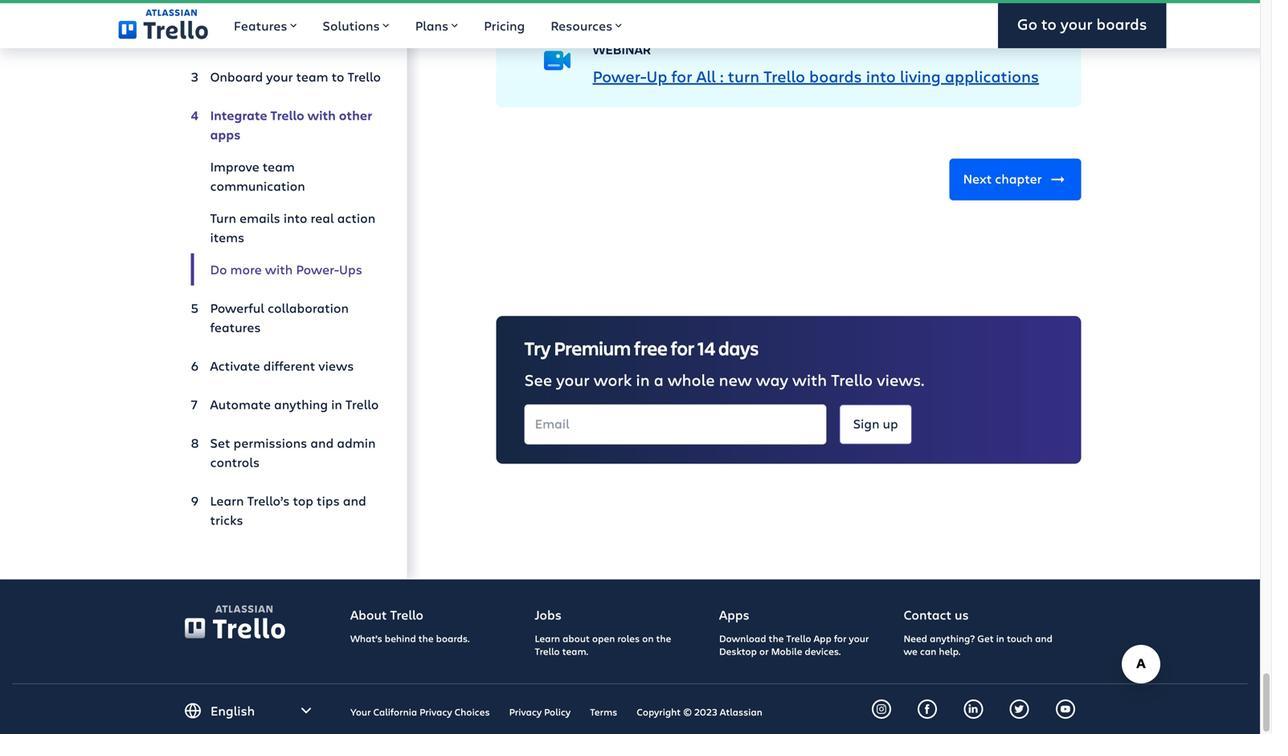 Task type: vqa. For each thing, say whether or not it's contained in the screenshot.
Add a card to the middle
no



Task type: describe. For each thing, give the bounding box(es) containing it.
views
[[319, 357, 354, 375]]

need
[[904, 632, 928, 646]]

trello inside webinar power-up for all : turn trello boards into living applications
[[764, 65, 806, 87]]

more
[[230, 261, 262, 278]]

12
[[593, 0, 608, 3]]

powerful inside powerful collaboration features
[[210, 299, 264, 317]]

integrate trello with other apps link
[[191, 99, 381, 151]]

real
[[311, 209, 334, 227]]

first
[[283, 29, 308, 47]]

anything
[[274, 396, 328, 413]]

solutions button
[[310, 0, 402, 48]]

create
[[210, 29, 250, 47]]

for for free
[[671, 336, 695, 361]]

power-up for all : turn trello boards into living applications link
[[593, 65, 1040, 87]]

sign
[[854, 415, 880, 433]]

youtube image
[[1061, 705, 1071, 715]]

us
[[955, 607, 969, 624]]

mobile
[[771, 645, 803, 659]]

and inside learn trello's top tips and tricks
[[343, 492, 366, 510]]

premium
[[554, 336, 631, 361]]

touch
[[1007, 632, 1033, 646]]

and inside need anything? get in touch and we can help.
[[1036, 632, 1053, 646]]

learn trello's top tips and tricks
[[210, 492, 366, 529]]

facebook image
[[923, 705, 933, 715]]

Email email field
[[525, 405, 827, 445]]

free
[[634, 336, 668, 361]]

get
[[978, 632, 994, 646]]

california
[[373, 706, 417, 719]]

instagram image
[[877, 705, 887, 715]]

need anything? get in touch and we can help.
[[904, 632, 1053, 659]]

integrate trello with other apps
[[210, 107, 372, 143]]

whole
[[668, 369, 715, 391]]

about
[[351, 607, 387, 624]]

learn trello's top tips and tricks link
[[191, 485, 381, 537]]

with for power-
[[265, 261, 293, 278]]

see
[[525, 369, 552, 391]]

copyright
[[637, 706, 681, 719]]

your inside try premium free for 14 days see your work in a whole new way with trello views.
[[557, 369, 590, 391]]

copyright © 2023 atlassian
[[637, 706, 763, 719]]

turn emails into real action items link
[[191, 202, 381, 254]]

do more with power-ups
[[210, 261, 363, 278]]

controls
[[210, 454, 260, 471]]

and inside set permissions and admin controls
[[311, 435, 334, 452]]

team.
[[563, 645, 589, 659]]

1 vertical spatial in
[[331, 396, 342, 413]]

roles
[[618, 632, 640, 646]]

into
[[847, 0, 877, 3]]

set
[[210, 435, 230, 452]]

turn
[[728, 65, 760, 87]]

can
[[920, 645, 937, 659]]

into inside turn emails into real action items
[[284, 209, 307, 227]]

turn
[[210, 209, 236, 227]]

2023
[[695, 706, 718, 719]]

trello up what's behind the boards.
[[390, 607, 424, 624]]

next chapter link
[[950, 159, 1082, 201]]

privacy policy link
[[509, 706, 571, 719]]

activate
[[210, 357, 260, 375]]

work
[[594, 369, 632, 391]]

into inside webinar power-up for all : turn trello boards into living applications
[[867, 65, 896, 87]]

:
[[720, 65, 724, 87]]

what's
[[351, 632, 382, 646]]

jobs
[[535, 607, 562, 624]]

a
[[881, 0, 892, 3]]

onboard your team to trello
[[210, 68, 381, 85]]

2 vertical spatial power-
[[296, 261, 339, 278]]

a
[[654, 369, 664, 391]]

12 power-ups to transform trello into a powerful task management software link
[[593, 0, 1001, 27]]

boards.
[[436, 632, 470, 646]]

days
[[719, 336, 759, 361]]

admin
[[337, 435, 376, 452]]

trello inside learn about open roles on the trello team.
[[535, 645, 560, 659]]

anything?
[[930, 632, 975, 646]]

to
[[699, 0, 716, 3]]

linkedin image
[[969, 705, 979, 715]]

in inside try premium free for 14 days see your work in a whole new way with trello views.
[[636, 369, 650, 391]]

your inside create your first project link
[[254, 29, 280, 47]]

for for up
[[672, 65, 693, 87]]

team inside the improve team communication
[[263, 158, 295, 175]]

pricing link
[[471, 0, 538, 48]]

pricing
[[484, 17, 525, 34]]

management
[[593, 6, 696, 27]]

1 horizontal spatial team
[[296, 68, 328, 85]]

go
[[1018, 13, 1038, 34]]

your
[[351, 706, 371, 719]]

transform
[[720, 0, 798, 3]]

desktop
[[720, 645, 757, 659]]

features
[[210, 319, 261, 336]]

learn about open roles on the trello team.
[[535, 632, 672, 659]]

1 privacy from the left
[[420, 706, 452, 719]]

in inside need anything? get in touch and we can help.
[[997, 632, 1005, 646]]

your inside go to your boards link
[[1061, 13, 1093, 34]]

way
[[756, 369, 789, 391]]

with for other
[[308, 107, 336, 124]]



Task type: locate. For each thing, give the bounding box(es) containing it.
do more with power-ups link
[[191, 254, 381, 286]]

go to your boards
[[1018, 13, 1148, 34]]

with left other
[[308, 107, 336, 124]]

action
[[337, 209, 376, 227]]

your right "app"
[[849, 632, 869, 646]]

0 vertical spatial ups
[[666, 0, 695, 3]]

0 horizontal spatial into
[[284, 209, 307, 227]]

trello up "admin"
[[346, 396, 379, 413]]

your right see
[[557, 369, 590, 391]]

your inside download the trello app for your desktop or mobile devices.
[[849, 632, 869, 646]]

into
[[867, 65, 896, 87], [284, 209, 307, 227]]

1 vertical spatial team
[[263, 158, 295, 175]]

2 vertical spatial with
[[793, 369, 827, 391]]

1 vertical spatial boards
[[810, 65, 862, 87]]

your down "create your first project"
[[266, 68, 293, 85]]

0 vertical spatial powerful
[[896, 0, 963, 3]]

power- inside 12 power-ups to transform trello into a powerful task management software
[[612, 0, 666, 3]]

tips
[[317, 492, 340, 510]]

the inside learn about open roles on the trello team.
[[656, 632, 672, 646]]

1 horizontal spatial ups
[[666, 0, 695, 3]]

learn for learn trello's top tips and tricks
[[210, 492, 244, 510]]

boards inside go to your boards link
[[1097, 13, 1148, 34]]

applications
[[945, 65, 1040, 87]]

2 privacy from the left
[[509, 706, 542, 719]]

2 the from the left
[[656, 632, 672, 646]]

different
[[263, 357, 315, 375]]

trello down the onboard your team to trello link
[[271, 107, 304, 124]]

webinar
[[593, 41, 651, 58]]

trello's
[[247, 492, 290, 510]]

powerful inside 12 power-ups to transform trello into a powerful task management software
[[896, 0, 963, 3]]

1 horizontal spatial in
[[636, 369, 650, 391]]

©
[[684, 706, 692, 719]]

trello inside try premium free for 14 days see your work in a whole new way with trello views.
[[831, 369, 873, 391]]

1 vertical spatial with
[[265, 261, 293, 278]]

to right go
[[1042, 13, 1057, 34]]

features button
[[221, 0, 310, 48]]

all
[[697, 65, 716, 87]]

ups
[[666, 0, 695, 3], [339, 261, 363, 278]]

up
[[647, 65, 668, 87]]

other
[[339, 107, 372, 124]]

do
[[210, 261, 227, 278]]

1 horizontal spatial learn
[[535, 632, 560, 646]]

2 vertical spatial for
[[834, 632, 847, 646]]

privacy policy
[[509, 706, 571, 719]]

1 horizontal spatial into
[[867, 65, 896, 87]]

0 vertical spatial learn
[[210, 492, 244, 510]]

onboard your team to trello link
[[191, 61, 381, 93]]

with
[[308, 107, 336, 124], [265, 261, 293, 278], [793, 369, 827, 391]]

improve team communication link
[[191, 151, 381, 202]]

to
[[1042, 13, 1057, 34], [332, 68, 344, 85]]

to down project at the top
[[332, 68, 344, 85]]

learn down jobs at left
[[535, 632, 560, 646]]

0 horizontal spatial to
[[332, 68, 344, 85]]

0 vertical spatial team
[[296, 68, 328, 85]]

twitter image
[[1015, 705, 1025, 715]]

trello inside download the trello app for your desktop or mobile devices.
[[787, 632, 812, 646]]

top
[[293, 492, 314, 510]]

0 horizontal spatial the
[[419, 632, 434, 646]]

0 vertical spatial with
[[308, 107, 336, 124]]

for left 14
[[671, 336, 695, 361]]

create your first project link
[[191, 22, 381, 54]]

onboard
[[210, 68, 263, 85]]

0 horizontal spatial powerful
[[210, 299, 264, 317]]

into left living
[[867, 65, 896, 87]]

your right go
[[1061, 13, 1093, 34]]

privacy
[[420, 706, 452, 719], [509, 706, 542, 719]]

views.
[[877, 369, 925, 391]]

project
[[311, 29, 354, 47]]

chapter
[[996, 170, 1042, 187]]

trello inside 12 power-ups to transform trello into a powerful task management software
[[802, 0, 843, 3]]

power-
[[612, 0, 666, 3], [593, 65, 647, 87], [296, 261, 339, 278]]

next
[[964, 170, 992, 187]]

terms
[[590, 706, 618, 719]]

learn for learn about open roles on the trello team.
[[535, 632, 560, 646]]

0 vertical spatial and
[[311, 435, 334, 452]]

and left "admin"
[[311, 435, 334, 452]]

2 horizontal spatial the
[[769, 632, 784, 646]]

try premium free for 14 days see your work in a whole new way with trello views.
[[525, 336, 925, 391]]

new
[[719, 369, 752, 391]]

contact us
[[904, 607, 969, 624]]

task
[[967, 0, 1001, 3]]

and right touch on the bottom of the page
[[1036, 632, 1053, 646]]

1 horizontal spatial and
[[343, 492, 366, 510]]

automate anything in trello link
[[191, 389, 381, 421]]

in right "anything"
[[331, 396, 342, 413]]

with right 'way' at the right of the page
[[793, 369, 827, 391]]

1 horizontal spatial with
[[308, 107, 336, 124]]

learn
[[210, 492, 244, 510], [535, 632, 560, 646]]

automate anything in trello
[[210, 396, 379, 413]]

1 vertical spatial into
[[284, 209, 307, 227]]

apps
[[720, 607, 750, 624]]

2 vertical spatial and
[[1036, 632, 1053, 646]]

for inside webinar power-up for all : turn trello boards into living applications
[[672, 65, 693, 87]]

trello left "team."
[[535, 645, 560, 659]]

software
[[700, 6, 769, 27]]

the right on
[[656, 632, 672, 646]]

the right download
[[769, 632, 784, 646]]

0 horizontal spatial with
[[265, 261, 293, 278]]

trello up other
[[348, 68, 381, 85]]

team up communication
[[263, 158, 295, 175]]

1 the from the left
[[419, 632, 434, 646]]

12 power-ups to transform trello into a powerful task management software
[[593, 0, 1001, 27]]

improve
[[210, 158, 259, 175]]

2 horizontal spatial and
[[1036, 632, 1053, 646]]

download
[[720, 632, 767, 646]]

set permissions and admin controls link
[[191, 427, 381, 479]]

1 horizontal spatial powerful
[[896, 0, 963, 3]]

the
[[419, 632, 434, 646], [656, 632, 672, 646], [769, 632, 784, 646]]

trello right turn at right top
[[764, 65, 806, 87]]

privacy left policy
[[509, 706, 542, 719]]

communication
[[210, 177, 305, 195]]

trello
[[802, 0, 843, 3], [764, 65, 806, 87], [348, 68, 381, 85], [271, 107, 304, 124], [831, 369, 873, 391], [346, 396, 379, 413], [390, 607, 424, 624], [787, 632, 812, 646], [535, 645, 560, 659]]

0 horizontal spatial and
[[311, 435, 334, 452]]

power- down webinar
[[593, 65, 647, 87]]

team down first
[[296, 68, 328, 85]]

1 horizontal spatial to
[[1042, 13, 1057, 34]]

integrate
[[210, 107, 267, 124]]

1 horizontal spatial privacy
[[509, 706, 542, 719]]

0 vertical spatial for
[[672, 65, 693, 87]]

with inside the integrate trello with other apps
[[308, 107, 336, 124]]

2 horizontal spatial in
[[997, 632, 1005, 646]]

activate different views
[[210, 357, 354, 375]]

collaboration
[[268, 299, 349, 317]]

with inside try premium free for 14 days see your work in a whole new way with trello views.
[[793, 369, 827, 391]]

page progress progress bar
[[0, 0, 1273, 3]]

the inside download the trello app for your desktop or mobile devices.
[[769, 632, 784, 646]]

and right tips
[[343, 492, 366, 510]]

download the trello app for your desktop or mobile devices.
[[720, 632, 869, 659]]

webinar power-up for all : turn trello boards into living applications
[[593, 41, 1040, 87]]

go to your boards link
[[998, 0, 1167, 48]]

1 horizontal spatial the
[[656, 632, 672, 646]]

automate
[[210, 396, 271, 413]]

resources
[[551, 17, 613, 34]]

on
[[642, 632, 654, 646]]

in right get
[[997, 632, 1005, 646]]

trello left into
[[802, 0, 843, 3]]

0 horizontal spatial ups
[[339, 261, 363, 278]]

trello inside the integrate trello with other apps
[[271, 107, 304, 124]]

app
[[814, 632, 832, 646]]

1 vertical spatial power-
[[593, 65, 647, 87]]

0 vertical spatial boards
[[1097, 13, 1148, 34]]

what's behind the boards.
[[351, 632, 470, 646]]

2 horizontal spatial with
[[793, 369, 827, 391]]

1 vertical spatial powerful
[[210, 299, 264, 317]]

learn inside learn about open roles on the trello team.
[[535, 632, 560, 646]]

0 vertical spatial to
[[1042, 13, 1057, 34]]

items
[[210, 229, 245, 246]]

1 vertical spatial ups
[[339, 261, 363, 278]]

boards inside webinar power-up for all : turn trello boards into living applications
[[810, 65, 862, 87]]

0 horizontal spatial privacy
[[420, 706, 452, 719]]

0 horizontal spatial boards
[[810, 65, 862, 87]]

devices.
[[805, 645, 841, 659]]

power- for up
[[593, 65, 647, 87]]

power- for ups
[[612, 0, 666, 3]]

1 vertical spatial for
[[671, 336, 695, 361]]

into left real on the left top of the page
[[284, 209, 307, 227]]

1 horizontal spatial boards
[[1097, 13, 1148, 34]]

open
[[592, 632, 615, 646]]

1 vertical spatial and
[[343, 492, 366, 510]]

0 vertical spatial in
[[636, 369, 650, 391]]

ups down action
[[339, 261, 363, 278]]

power- inside webinar power-up for all : turn trello boards into living applications
[[593, 65, 647, 87]]

ups inside 12 power-ups to transform trello into a powerful task management software
[[666, 0, 695, 3]]

for left the all
[[672, 65, 693, 87]]

create your first project
[[210, 29, 354, 47]]

privacy left choices
[[420, 706, 452, 719]]

sign up
[[854, 415, 899, 433]]

power- up management
[[612, 0, 666, 3]]

trello left "app"
[[787, 632, 812, 646]]

in left "a"
[[636, 369, 650, 391]]

next chapter
[[964, 170, 1042, 187]]

atlassian trello image
[[119, 9, 208, 39], [185, 606, 285, 640], [215, 606, 273, 613]]

plans
[[415, 17, 449, 34]]

0 horizontal spatial in
[[331, 396, 342, 413]]

1 vertical spatial learn
[[535, 632, 560, 646]]

powerful up features
[[210, 299, 264, 317]]

2 vertical spatial in
[[997, 632, 1005, 646]]

tricks
[[210, 512, 243, 529]]

trello up sign
[[831, 369, 873, 391]]

0 vertical spatial into
[[867, 65, 896, 87]]

1 vertical spatial to
[[332, 68, 344, 85]]

in
[[636, 369, 650, 391], [331, 396, 342, 413], [997, 632, 1005, 646]]

power- up collaboration on the top
[[296, 261, 339, 278]]

0 horizontal spatial team
[[263, 158, 295, 175]]

0 vertical spatial power-
[[612, 0, 666, 3]]

3 the from the left
[[769, 632, 784, 646]]

your inside the onboard your team to trello link
[[266, 68, 293, 85]]

up
[[883, 415, 899, 433]]

contact
[[904, 607, 952, 624]]

for inside download the trello app for your desktop or mobile devices.
[[834, 632, 847, 646]]

or
[[760, 645, 769, 659]]

for inside try premium free for 14 days see your work in a whole new way with trello views.
[[671, 336, 695, 361]]

learn inside learn trello's top tips and tricks
[[210, 492, 244, 510]]

atlassian
[[720, 706, 763, 719]]

learn up tricks
[[210, 492, 244, 510]]

ups left "to"
[[666, 0, 695, 3]]

the right behind
[[419, 632, 434, 646]]

powerful right 'a'
[[896, 0, 963, 3]]

14
[[698, 336, 716, 361]]

we
[[904, 645, 918, 659]]

your left first
[[254, 29, 280, 47]]

0 horizontal spatial learn
[[210, 492, 244, 510]]

for right "app"
[[834, 632, 847, 646]]

apps
[[210, 126, 241, 143]]

with right more
[[265, 261, 293, 278]]



